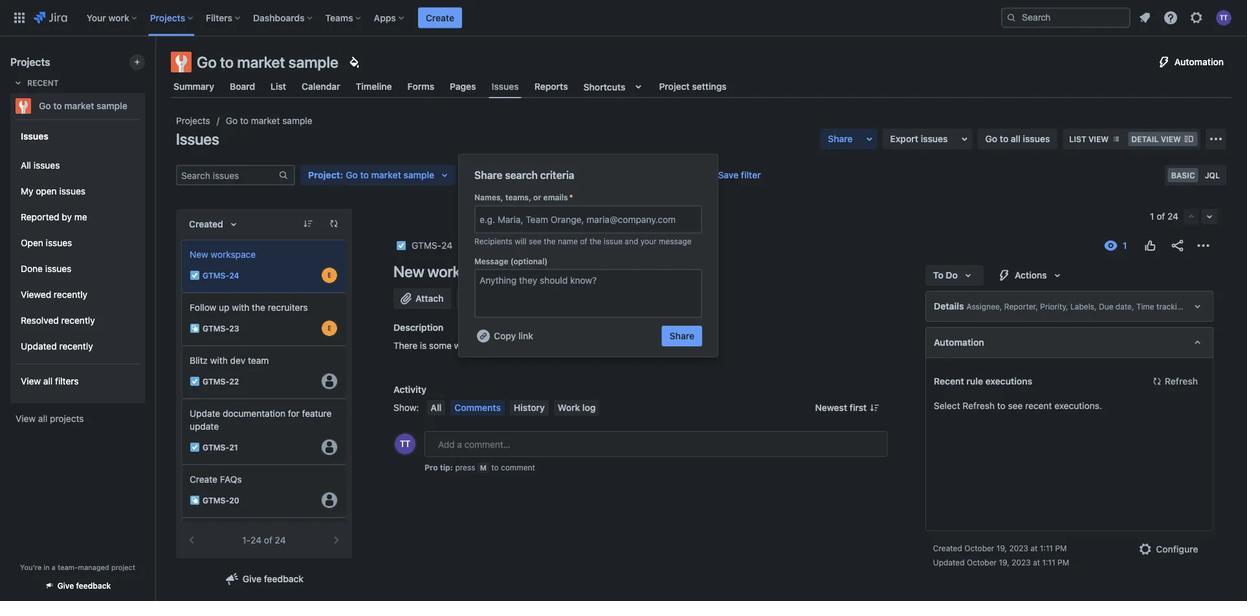 Task type: describe. For each thing, give the bounding box(es) containing it.
task element containing update documentation for feature update
[[181, 399, 347, 465]]

0 vertical spatial 19,
[[996, 544, 1007, 553]]

project settings
[[659, 81, 727, 92]]

names, teams, or emails *
[[474, 193, 573, 202]]

is
[[420, 341, 427, 351]]

my open issues
[[21, 186, 85, 197]]

*
[[569, 193, 573, 202]]

sidebar navigation image
[[141, 52, 170, 78]]

new inside task element
[[190, 249, 208, 260]]

export issues
[[890, 134, 948, 144]]

export
[[890, 134, 918, 144]]

team
[[526, 214, 548, 225]]

date,
[[1115, 302, 1134, 311]]

to inside "link"
[[1000, 134, 1008, 144]]

will
[[515, 237, 527, 246]]

open issues
[[21, 238, 72, 249]]

to do button
[[925, 265, 983, 286]]

0 vertical spatial at
[[1030, 544, 1037, 553]]

filter
[[741, 170, 761, 181]]

appswitcher icon image
[[12, 10, 27, 26]]

maria,
[[498, 214, 523, 225]]

settings
[[692, 81, 727, 92]]

follow up with the recruiters
[[190, 303, 308, 313]]

resolved
[[21, 316, 59, 326]]

details assignee, reporter, priority, labels, due date, time tracking, department, sta
[[933, 301, 1247, 312]]

jql
[[1205, 171, 1220, 180]]

1 vertical spatial projects
[[10, 56, 50, 68]]

reports
[[534, 81, 568, 92]]

apps
[[374, 12, 396, 23]]

share inside popup button
[[828, 134, 853, 144]]

go up summary
[[197, 53, 217, 71]]

message
[[474, 257, 508, 266]]

0 horizontal spatial share
[[474, 169, 503, 182]]

0 vertical spatial 1:11
[[1040, 544, 1053, 553]]

you're
[[20, 564, 42, 572]]

open export issues dropdown image
[[957, 131, 972, 147]]

work
[[558, 403, 580, 414]]

share search criteria
[[474, 169, 574, 182]]

sub task image
[[190, 324, 200, 334]]

feedback for left 'give feedback' button
[[76, 582, 111, 591]]

notifications image
[[1137, 10, 1153, 26]]

Add a comment… field
[[425, 432, 887, 458]]

automation inside button
[[1174, 57, 1224, 67]]

sort descending image
[[303, 219, 313, 229]]

maria@company.com
[[587, 214, 676, 225]]

1 vertical spatial workspace
[[427, 263, 501, 281]]

message
[[659, 237, 692, 246]]

viewed recently link
[[16, 282, 140, 308]]

list for list
[[271, 81, 286, 92]]

vote options: no one has voted for this issue yet. image
[[1142, 238, 1158, 254]]

projects for projects popup button
[[150, 12, 185, 23]]

done issues
[[21, 264, 71, 274]]

:
[[340, 170, 343, 181]]

due
[[1098, 302, 1113, 311]]

open issues link
[[16, 230, 140, 256]]

e.g.
[[480, 214, 495, 225]]

gtms- for workspace
[[203, 271, 229, 280]]

issues inside "link"
[[1023, 134, 1050, 144]]

dashboards button
[[249, 7, 318, 28]]

to left do!
[[476, 341, 485, 351]]

2 horizontal spatial of
[[1157, 211, 1165, 222]]

add to starred image
[[141, 98, 157, 114]]

priority,
[[1040, 302, 1068, 311]]

create for create faqs
[[190, 475, 217, 485]]

23
[[229, 324, 239, 333]]

give feedback for left 'give feedback' button
[[57, 582, 111, 591]]

gtms-24 inside task element
[[203, 271, 239, 280]]

summary link
[[171, 75, 217, 98]]

task image for update documentation for feature update
[[190, 443, 200, 453]]

give feedback for right 'give feedback' button
[[243, 574, 304, 585]]

do
[[945, 270, 957, 281]]

list view
[[1069, 135, 1109, 144]]

forms link
[[405, 75, 437, 98]]

project
[[111, 564, 135, 572]]

tip:
[[440, 463, 453, 472]]

view for view all projects
[[16, 414, 36, 425]]

with inside task element
[[210, 356, 228, 366]]

link
[[518, 331, 533, 342]]

market down list 'link' on the top left
[[251, 116, 280, 126]]

1 vertical spatial pm
[[1057, 559, 1069, 568]]

1-
[[242, 536, 251, 546]]

copy
[[494, 331, 516, 342]]

recipients
[[474, 237, 512, 246]]

1 horizontal spatial new workspace
[[393, 263, 501, 281]]

list box containing new workspace
[[181, 240, 347, 602]]

your work
[[87, 12, 129, 23]]

order by image
[[226, 217, 241, 232]]

by
[[62, 212, 72, 223]]

all for filters
[[43, 376, 53, 387]]

reports link
[[532, 75, 571, 98]]

issues for open issues
[[46, 238, 72, 249]]

0 horizontal spatial give feedback button
[[37, 576, 119, 597]]

go down the board link on the left top of page
[[226, 116, 238, 126]]

1 horizontal spatial gtms-24
[[412, 240, 452, 251]]

create faqs
[[190, 475, 242, 485]]

up
[[219, 303, 229, 313]]

gtms- for documentation
[[203, 443, 229, 452]]

reported by me
[[21, 212, 87, 223]]

24 inside task element
[[229, 271, 239, 280]]

viewed recently
[[21, 290, 87, 300]]

some
[[429, 341, 452, 351]]

board
[[230, 81, 255, 92]]

there
[[393, 341, 418, 351]]

see
[[529, 237, 542, 246]]

0 horizontal spatial of
[[264, 536, 272, 546]]

to
[[933, 270, 943, 281]]

viewed
[[21, 290, 51, 300]]

tab list containing issues
[[163, 75, 1239, 98]]

team
[[248, 356, 269, 366]]

2 horizontal spatial the
[[590, 237, 601, 246]]

1 horizontal spatial give feedback button
[[217, 570, 311, 590]]

labels,
[[1070, 302, 1096, 311]]

newest first button
[[807, 401, 887, 416]]

1 horizontal spatial with
[[232, 303, 249, 313]]

updated inside created october 19, 2023 at 1:11 pm updated october 19, 2023 at 1:11 pm
[[933, 559, 964, 568]]

open
[[36, 186, 57, 197]]

issues for the leftmost go to market sample 'link'
[[21, 131, 48, 141]]

the for name
[[544, 237, 556, 246]]

import and bulk change issues image
[[1208, 131, 1224, 147]]

Search issues text field
[[177, 166, 278, 184]]

calendar link
[[299, 75, 343, 98]]

created button
[[181, 214, 249, 235]]

go to all issues link
[[978, 129, 1058, 149]]

gtms- for up
[[203, 324, 229, 333]]

0 vertical spatial task image
[[396, 241, 406, 251]]

dev
[[230, 356, 245, 366]]

gtms-22
[[203, 377, 239, 386]]

pages link
[[447, 75, 479, 98]]

create for create
[[426, 12, 454, 23]]

filters
[[206, 12, 232, 23]]

filters
[[55, 376, 79, 387]]

actions
[[1014, 270, 1047, 281]]

orange,
[[551, 214, 584, 225]]

all for all
[[431, 403, 442, 414]]

board link
[[227, 75, 258, 98]]

history
[[514, 403, 545, 414]]

emails
[[543, 193, 568, 202]]

1 vertical spatial october
[[966, 559, 996, 568]]

name
[[558, 237, 578, 246]]

1 horizontal spatial of
[[580, 237, 587, 246]]

view for view all filters
[[21, 376, 41, 387]]

updated recently link
[[16, 334, 140, 360]]

project for project settings
[[659, 81, 690, 92]]

your
[[641, 237, 657, 246]]

1-24 of 24
[[242, 536, 286, 546]]

reported by me link
[[16, 205, 140, 230]]

gtms-24 link
[[412, 238, 452, 254]]

1 of 24
[[1150, 211, 1178, 222]]

sub-task element containing create faqs
[[181, 465, 347, 518]]

new workspace inside task element
[[190, 249, 256, 260]]

gtms-21
[[203, 443, 238, 452]]



Task type: vqa. For each thing, say whether or not it's contained in the screenshot.
ADD
no



Task type: locate. For each thing, give the bounding box(es) containing it.
open share dialog image
[[862, 131, 877, 147]]

projects
[[50, 414, 84, 425]]

of right 1-
[[264, 536, 272, 546]]

0 horizontal spatial list
[[271, 81, 286, 92]]

actions button
[[989, 265, 1073, 286]]

the left "recruiters"
[[252, 303, 265, 313]]

actions image
[[1195, 238, 1211, 254]]

1 vertical spatial gtms-24
[[203, 271, 239, 280]]

workspace inside task element
[[211, 249, 256, 260]]

issues left list view
[[1023, 134, 1050, 144]]

2 vertical spatial projects
[[176, 116, 210, 126]]

settings image
[[1189, 10, 1204, 26]]

group
[[16, 119, 140, 403], [16, 149, 140, 364]]

profile image of terry turtle image
[[395, 434, 415, 455]]

all issues link
[[16, 153, 140, 179]]

issues
[[921, 134, 948, 144], [1023, 134, 1050, 144], [34, 160, 60, 171], [59, 186, 85, 197], [46, 238, 72, 249], [45, 264, 71, 274]]

you're in a team-managed project
[[20, 564, 135, 572]]

eloisefrancis23 image inside the sub-task element
[[322, 321, 337, 337]]

done
[[21, 264, 43, 274]]

updated inside group
[[21, 341, 57, 352]]

automation image
[[1156, 54, 1172, 70]]

project : go to market sample
[[308, 170, 434, 181]]

project settings link
[[657, 75, 729, 98]]

automation element
[[925, 327, 1213, 359]]

recently
[[54, 290, 87, 300], [61, 316, 95, 326], [59, 341, 93, 352]]

sub-task element up "1-24 of 24"
[[181, 465, 347, 518]]

0 vertical spatial create
[[426, 12, 454, 23]]

1 horizontal spatial all
[[431, 403, 442, 414]]

task element
[[181, 240, 347, 293], [181, 346, 347, 399], [181, 399, 347, 465]]

1 vertical spatial project
[[308, 170, 340, 181]]

banner
[[0, 0, 1247, 36]]

list right go to all issues "link"
[[1069, 135, 1086, 144]]

task element containing new workspace
[[181, 240, 347, 293]]

Message (optional) text field
[[474, 269, 702, 318]]

all
[[1011, 134, 1021, 144], [43, 376, 53, 387], [38, 414, 47, 425]]

activity
[[393, 385, 426, 395]]

1 vertical spatial new
[[393, 263, 424, 281]]

task image
[[190, 271, 200, 281]]

0 vertical spatial created
[[189, 219, 223, 230]]

1:11
[[1040, 544, 1053, 553], [1042, 559, 1055, 568]]

create right apps popup button
[[426, 12, 454, 23]]

0 horizontal spatial with
[[210, 356, 228, 366]]

1 vertical spatial automation
[[933, 337, 984, 348]]

1 vertical spatial list
[[1069, 135, 1086, 144]]

1 vertical spatial create
[[190, 475, 217, 485]]

sub-task element down 20
[[181, 518, 347, 571]]

the
[[544, 237, 556, 246], [590, 237, 601, 246], [252, 303, 265, 313]]

1 vertical spatial 2023
[[1011, 559, 1030, 568]]

give feedback button down you're in a team-managed project
[[37, 576, 119, 597]]

your profile and settings image
[[1216, 10, 1232, 26]]

work log button
[[554, 401, 600, 416]]

0 horizontal spatial automation
[[933, 337, 984, 348]]

m
[[480, 464, 487, 472]]

view for list view
[[1088, 135, 1109, 144]]

go to market sample link down recent
[[10, 93, 140, 119]]

project inside tab list
[[659, 81, 690, 92]]

to right :
[[360, 170, 369, 181]]

give feedback down you're in a team-managed project
[[57, 582, 111, 591]]

1 vertical spatial view
[[16, 414, 36, 425]]

sub-task element up team at the bottom left of the page
[[181, 293, 347, 346]]

task image down blitz
[[190, 377, 200, 387]]

all inside button
[[431, 403, 442, 414]]

updated recently
[[21, 341, 93, 352]]

task image
[[396, 241, 406, 251], [190, 377, 200, 387], [190, 443, 200, 453]]

the for recruiters
[[252, 303, 265, 313]]

issues for done issues
[[45, 264, 71, 274]]

sub-task element
[[181, 293, 347, 346], [181, 465, 347, 518], [181, 518, 347, 571]]

recently for updated recently
[[59, 341, 93, 352]]

go to market sample link down list 'link' on the top left
[[226, 113, 312, 129]]

new workspace down copy link to issue icon
[[393, 263, 501, 281]]

0 vertical spatial updated
[[21, 341, 57, 352]]

feedback down managed
[[76, 582, 111, 591]]

me
[[74, 212, 87, 223]]

project left settings
[[659, 81, 690, 92]]

1 eloisefrancis23 image from the top
[[322, 268, 337, 283]]

0 horizontal spatial workspace
[[211, 249, 256, 260]]

0 horizontal spatial work
[[108, 12, 129, 23]]

or
[[533, 193, 541, 202]]

the right the 'see'
[[544, 237, 556, 246]]

comments
[[454, 403, 501, 414]]

go to market sample down recent
[[39, 101, 127, 111]]

workspace down copy link to issue icon
[[427, 263, 501, 281]]

1 group from the top
[[16, 119, 140, 403]]

0 vertical spatial recently
[[54, 290, 87, 300]]

go to market sample down list 'link' on the top left
[[226, 116, 312, 126]]

create inside button
[[426, 12, 454, 23]]

issues right the open
[[59, 186, 85, 197]]

created
[[189, 219, 223, 230], [933, 544, 962, 553]]

help image
[[1163, 10, 1178, 26]]

0 horizontal spatial all
[[21, 160, 31, 171]]

recipients will see the name of the issue and your message
[[474, 237, 692, 246]]

view
[[1088, 135, 1109, 144], [1161, 135, 1181, 144]]

issues inside group
[[21, 131, 48, 141]]

sub-task element containing follow up with the recruiters
[[181, 293, 347, 346]]

1 vertical spatial 1:11
[[1042, 559, 1055, 568]]

group containing issues
[[16, 119, 140, 403]]

to right open export issues dropdown icon on the right top of page
[[1000, 134, 1008, 144]]

created for created
[[189, 219, 223, 230]]

2 horizontal spatial issues
[[492, 81, 519, 92]]

new workspace down created dropdown button
[[190, 249, 256, 260]]

issues for export issues
[[921, 134, 948, 144]]

jira image
[[34, 10, 67, 26], [34, 10, 67, 26]]

sample
[[288, 53, 338, 71], [97, 101, 127, 111], [282, 116, 312, 126], [403, 170, 434, 181]]

gtms- right sub task icon
[[203, 324, 229, 333]]

menu bar
[[424, 401, 602, 416]]

search image
[[1006, 13, 1017, 23]]

1 horizontal spatial give feedback
[[243, 574, 304, 585]]

tab list
[[163, 75, 1239, 98]]

gtms- for with
[[203, 377, 229, 386]]

2 vertical spatial of
[[264, 536, 272, 546]]

market right :
[[371, 170, 401, 181]]

newest first image
[[869, 403, 880, 414]]

set background color image
[[346, 54, 362, 70]]

go to market sample link
[[10, 93, 140, 119], [226, 113, 312, 129]]

pro tip: press m to comment
[[425, 463, 535, 472]]

list inside list 'link'
[[271, 81, 286, 92]]

1 horizontal spatial view
[[1161, 135, 1181, 144]]

workspace
[[211, 249, 256, 260], [427, 263, 501, 281]]

to up board
[[220, 53, 234, 71]]

to right m
[[491, 463, 499, 472]]

assignee,
[[966, 302, 1002, 311]]

give feedback
[[243, 574, 304, 585], [57, 582, 111, 591]]

a
[[52, 564, 56, 572]]

1 horizontal spatial created
[[933, 544, 962, 553]]

new up task image
[[190, 249, 208, 260]]

share
[[828, 134, 853, 144], [474, 169, 503, 182], [670, 331, 694, 342]]

to do
[[933, 270, 957, 281]]

1 vertical spatial with
[[210, 356, 228, 366]]

0 horizontal spatial updated
[[21, 341, 57, 352]]

list for list view
[[1069, 135, 1086, 144]]

of right 1
[[1157, 211, 1165, 222]]

update documentation for feature update
[[190, 409, 332, 432]]

2 vertical spatial go to market sample
[[226, 116, 312, 126]]

all right open export issues dropdown icon on the right top of page
[[1011, 134, 1021, 144]]

0 horizontal spatial give feedback
[[57, 582, 111, 591]]

first
[[850, 403, 867, 414]]

0 vertical spatial october
[[964, 544, 994, 553]]

go to market sample up list 'link' on the top left
[[197, 53, 338, 71]]

1 vertical spatial go to market sample
[[39, 101, 127, 111]]

view left detail
[[1088, 135, 1109, 144]]

issues down projects link
[[176, 130, 219, 148]]

give feedback down "1-24 of 24"
[[243, 574, 304, 585]]

0 vertical spatial workspace
[[211, 249, 256, 260]]

1 vertical spatial work
[[454, 341, 474, 351]]

all for all issues
[[21, 160, 31, 171]]

issues right export at the top of the page
[[921, 134, 948, 144]]

search
[[505, 169, 538, 182]]

project for project : go to market sample
[[308, 170, 340, 181]]

projects button
[[146, 7, 198, 28]]

all right the show: at the left bottom
[[431, 403, 442, 414]]

copy link to issue image
[[450, 240, 460, 250]]

1 horizontal spatial project
[[659, 81, 690, 92]]

tracking,
[[1156, 302, 1188, 311]]

recently for resolved recently
[[61, 316, 95, 326]]

go right open export issues dropdown icon on the right top of page
[[985, 134, 997, 144]]

view right detail
[[1161, 135, 1181, 144]]

2 view from the left
[[1161, 135, 1181, 144]]

0 vertical spatial pm
[[1055, 544, 1067, 553]]

go to market sample
[[197, 53, 338, 71], [39, 101, 127, 111], [226, 116, 312, 126]]

recently down viewed recently "link"
[[61, 316, 95, 326]]

automation down "details"
[[933, 337, 984, 348]]

comment
[[501, 463, 535, 472]]

group containing all issues
[[16, 149, 140, 364]]

1 horizontal spatial workspace
[[427, 263, 501, 281]]

2 vertical spatial all
[[38, 414, 47, 425]]

3 sub-task element from the top
[[181, 518, 347, 571]]

save
[[718, 170, 739, 181]]

give for right 'give feedback' button
[[243, 574, 261, 585]]

new up attach 'button'
[[393, 263, 424, 281]]

issues inside 'button'
[[921, 134, 948, 144]]

go down recent
[[39, 101, 51, 111]]

all left projects
[[38, 414, 47, 425]]

2 vertical spatial share
[[670, 331, 694, 342]]

managed
[[78, 564, 109, 572]]

view for detail view
[[1161, 135, 1181, 144]]

all left filters
[[43, 376, 53, 387]]

0 horizontal spatial project
[[308, 170, 340, 181]]

1 horizontal spatial automation
[[1174, 57, 1224, 67]]

pages
[[450, 81, 476, 92]]

view
[[21, 376, 41, 387], [16, 414, 36, 425]]

pm
[[1055, 544, 1067, 553], [1057, 559, 1069, 568]]

1 horizontal spatial the
[[544, 237, 556, 246]]

1 vertical spatial task image
[[190, 377, 200, 387]]

collapse recent projects image
[[10, 75, 26, 91]]

task image left gtms-24 link
[[396, 241, 406, 251]]

for
[[288, 409, 300, 419]]

configure link
[[1130, 540, 1206, 560]]

newest
[[815, 403, 847, 414]]

projects up sidebar navigation image
[[150, 12, 185, 23]]

all for projects
[[38, 414, 47, 425]]

19,
[[996, 544, 1007, 553], [999, 559, 1009, 568]]

projects up the collapse recent projects icon
[[10, 56, 50, 68]]

shortcuts button
[[581, 75, 649, 98]]

details element
[[925, 291, 1247, 322]]

banner containing your work
[[0, 0, 1247, 36]]

eloisefrancis23 image for follow up with the recruiters
[[322, 321, 337, 337]]

automation
[[1174, 57, 1224, 67], [933, 337, 984, 348]]

shortcuts
[[584, 81, 625, 92]]

my open issues link
[[16, 179, 140, 205]]

view left filters
[[21, 376, 41, 387]]

work right your
[[108, 12, 129, 23]]

work log
[[558, 403, 596, 414]]

0 vertical spatial new
[[190, 249, 208, 260]]

gtms-24 up attach at the left of the page
[[412, 240, 452, 251]]

with right up
[[232, 303, 249, 313]]

projects down summary link
[[176, 116, 210, 126]]

task image for blitz with dev team
[[190, 377, 200, 387]]

0 vertical spatial list
[[271, 81, 286, 92]]

issues up the open
[[34, 160, 60, 171]]

created inside dropdown button
[[189, 219, 223, 230]]

0 vertical spatial all
[[1011, 134, 1021, 144]]

give down 'team-'
[[57, 582, 74, 591]]

workspace down order by icon on the left of page
[[211, 249, 256, 260]]

0 horizontal spatial created
[[189, 219, 223, 230]]

2 vertical spatial task image
[[190, 443, 200, 453]]

0 vertical spatial view
[[21, 376, 41, 387]]

and
[[625, 237, 638, 246]]

description
[[393, 323, 443, 333]]

dashboards
[[253, 12, 305, 23]]

to down recent
[[53, 101, 62, 111]]

create project image
[[132, 57, 142, 67]]

0 vertical spatial share
[[828, 134, 853, 144]]

issues down reported by me
[[46, 238, 72, 249]]

0 vertical spatial all
[[21, 160, 31, 171]]

0 horizontal spatial create
[[190, 475, 217, 485]]

1 horizontal spatial feedback
[[264, 574, 304, 585]]

gtms- down blitz with dev team
[[203, 377, 229, 386]]

teams
[[325, 12, 353, 23]]

0 vertical spatial of
[[1157, 211, 1165, 222]]

projects inside popup button
[[150, 12, 185, 23]]

calendar
[[302, 81, 340, 92]]

all up my
[[21, 160, 31, 171]]

1 task element from the top
[[181, 240, 347, 293]]

1
[[1150, 211, 1154, 222]]

issues for all issues
[[34, 160, 60, 171]]

detail
[[1131, 135, 1159, 144]]

issues up all issues
[[21, 131, 48, 141]]

department,
[[1190, 302, 1236, 311]]

menu bar containing all
[[424, 401, 602, 416]]

work right some
[[454, 341, 474, 351]]

the left issue
[[590, 237, 601, 246]]

1 vertical spatial all
[[431, 403, 442, 414]]

export issues button
[[882, 129, 972, 149]]

apps button
[[370, 7, 409, 28]]

2 sub-task element from the top
[[181, 465, 347, 518]]

issues up viewed recently
[[45, 264, 71, 274]]

0 vertical spatial project
[[659, 81, 690, 92]]

created for created october 19, 2023 at 1:11 pm updated october 19, 2023 at 1:11 pm
[[933, 544, 962, 553]]

feedback for right 'give feedback' button
[[264, 574, 304, 585]]

0 horizontal spatial new workspace
[[190, 249, 256, 260]]

1 vertical spatial updated
[[933, 559, 964, 568]]

create up sub task image
[[190, 475, 217, 485]]

1 horizontal spatial updated
[[933, 559, 964, 568]]

1 vertical spatial at
[[1033, 559, 1040, 568]]

automation right automation image
[[1174, 57, 1224, 67]]

eloisefrancis23 image
[[322, 268, 337, 283], [322, 321, 337, 337]]

project up refresh icon
[[308, 170, 340, 181]]

gtms- left copy link to issue icon
[[412, 240, 441, 251]]

Search field
[[1001, 7, 1131, 28]]

2 task element from the top
[[181, 346, 347, 399]]

2 eloisefrancis23 image from the top
[[322, 321, 337, 337]]

eloisefrancis23 image inside task element
[[322, 268, 337, 283]]

go right :
[[346, 170, 358, 181]]

automation button
[[1149, 52, 1232, 72]]

comments button
[[451, 401, 505, 416]]

1 vertical spatial new workspace
[[393, 263, 501, 281]]

market up list 'link' on the top left
[[237, 53, 285, 71]]

2 horizontal spatial share
[[828, 134, 853, 144]]

gtms- down create faqs at left bottom
[[203, 496, 229, 505]]

gtms-24 right task image
[[203, 271, 239, 280]]

give
[[243, 574, 261, 585], [57, 582, 74, 591]]

recent
[[27, 78, 59, 87]]

0 vertical spatial 2023
[[1009, 544, 1028, 553]]

1 horizontal spatial list
[[1069, 135, 1086, 144]]

create button
[[418, 7, 462, 28]]

2 vertical spatial recently
[[59, 341, 93, 352]]

work inside your work popup button
[[108, 12, 129, 23]]

feedback down "1-24 of 24"
[[264, 574, 304, 585]]

1 view from the left
[[1088, 135, 1109, 144]]

in
[[44, 564, 50, 572]]

0 horizontal spatial the
[[252, 303, 265, 313]]

1 horizontal spatial share
[[670, 331, 694, 342]]

recently inside "link"
[[54, 290, 87, 300]]

0 vertical spatial projects
[[150, 12, 185, 23]]

1 horizontal spatial create
[[426, 12, 454, 23]]

feedback
[[264, 574, 304, 585], [76, 582, 111, 591]]

to down the board link on the left top of page
[[240, 116, 248, 126]]

share image
[[1169, 238, 1185, 254]]

view all filters
[[21, 376, 79, 387]]

with left dev
[[210, 356, 228, 366]]

view left projects
[[16, 414, 36, 425]]

share inside button
[[670, 331, 694, 342]]

sub task image
[[190, 496, 200, 506]]

gtms- right task image
[[203, 271, 229, 280]]

issues right pages
[[492, 81, 519, 92]]

1 vertical spatial all
[[43, 376, 53, 387]]

issues for projects link
[[176, 130, 219, 148]]

projects for projects link
[[176, 116, 210, 126]]

1 vertical spatial recently
[[61, 316, 95, 326]]

0 vertical spatial eloisefrancis23 image
[[322, 268, 337, 283]]

1 horizontal spatial go to market sample link
[[226, 113, 312, 129]]

recently down resolved recently link at the bottom
[[59, 341, 93, 352]]

list box
[[181, 240, 347, 602]]

go inside "link"
[[985, 134, 997, 144]]

of right name
[[580, 237, 587, 246]]

task image down update
[[190, 443, 200, 453]]

gtms- down update
[[203, 443, 229, 452]]

3 task element from the top
[[181, 399, 347, 465]]

detail view
[[1131, 135, 1181, 144]]

sta
[[1238, 302, 1247, 311]]

1 vertical spatial of
[[580, 237, 587, 246]]

0 horizontal spatial gtms-24
[[203, 271, 239, 280]]

timeline link
[[353, 75, 395, 98]]

1 vertical spatial eloisefrancis23 image
[[322, 321, 337, 337]]

0 vertical spatial new workspace
[[190, 249, 256, 260]]

recently for viewed recently
[[54, 290, 87, 300]]

0 vertical spatial with
[[232, 303, 249, 313]]

market up all issues link
[[64, 101, 94, 111]]

recently down done issues link
[[54, 290, 87, 300]]

list right board
[[271, 81, 286, 92]]

1 sub-task element from the top
[[181, 293, 347, 346]]

1 vertical spatial 19,
[[999, 559, 1009, 568]]

0 vertical spatial go to market sample
[[197, 53, 338, 71]]

october
[[964, 544, 994, 553], [966, 559, 996, 568]]

0 vertical spatial gtms-24
[[412, 240, 452, 251]]

2 group from the top
[[16, 149, 140, 364]]

22
[[229, 377, 239, 386]]

refresh image
[[329, 219, 339, 229]]

gtms-
[[412, 240, 441, 251], [203, 271, 229, 280], [203, 324, 229, 333], [203, 377, 229, 386], [203, 443, 229, 452], [203, 496, 229, 505]]

primary element
[[8, 0, 1001, 36]]

all inside "link"
[[1011, 134, 1021, 144]]

0 horizontal spatial go to market sample link
[[10, 93, 140, 119]]

my
[[21, 186, 33, 197]]

give feedback button down "1-24 of 24"
[[217, 570, 311, 590]]

task element containing blitz with dev team
[[181, 346, 347, 399]]

list
[[271, 81, 286, 92], [1069, 135, 1086, 144]]

give down 1-
[[243, 574, 261, 585]]

eloisefrancis23 image for new workspace
[[322, 268, 337, 283]]

gtms- for faqs
[[203, 496, 229, 505]]

give for left 'give feedback' button
[[57, 582, 74, 591]]

2023
[[1009, 544, 1028, 553], [1011, 559, 1030, 568]]

0 vertical spatial work
[[108, 12, 129, 23]]

created inside created october 19, 2023 at 1:11 pm updated october 19, 2023 at 1:11 pm
[[933, 544, 962, 553]]

issues inside tab list
[[492, 81, 519, 92]]

documentation
[[223, 409, 285, 419]]



